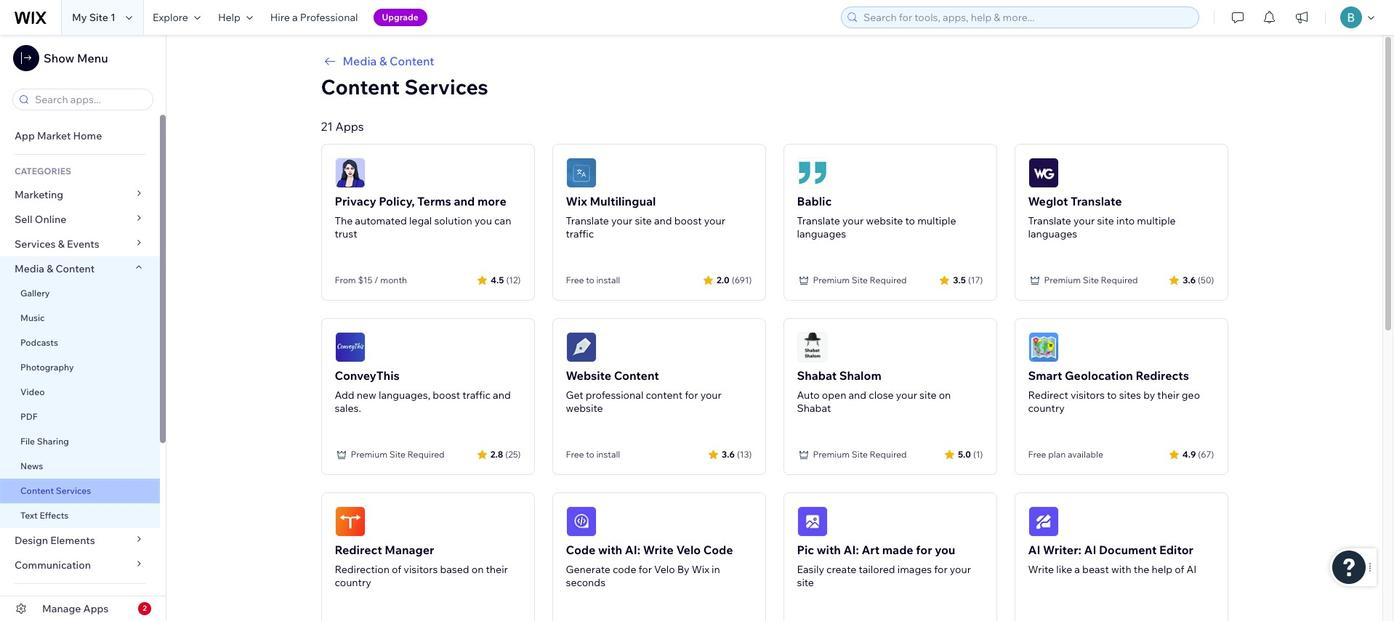 Task type: locate. For each thing, give the bounding box(es) containing it.
2 of from the left
[[1175, 564, 1185, 577]]

geo
[[1182, 389, 1201, 402]]

site down shabat shalom auto open and close your site on shabat
[[852, 449, 868, 460]]

on right close
[[939, 389, 952, 402]]

0 vertical spatial free to install
[[566, 275, 621, 286]]

1 horizontal spatial wix
[[692, 564, 710, 577]]

a inside the 'hire a professional' 'link'
[[292, 11, 298, 24]]

help
[[1152, 564, 1173, 577]]

new
[[357, 389, 377, 402]]

premium up shabat shalom logo
[[813, 275, 850, 286]]

premium down sales. on the left
[[351, 449, 388, 460]]

1 vertical spatial apps
[[83, 603, 109, 616]]

required down close
[[870, 449, 907, 460]]

0 horizontal spatial a
[[292, 11, 298, 24]]

4.9
[[1183, 449, 1197, 460]]

pic with ai: art made for you easily create tailored images for your site
[[797, 543, 972, 590]]

1 horizontal spatial a
[[1075, 564, 1081, 577]]

& for left media & content link
[[47, 263, 53, 276]]

site down 'pic'
[[797, 577, 815, 590]]

1 horizontal spatial 3.6
[[1183, 275, 1196, 285]]

Search apps... field
[[31, 89, 148, 110]]

1 vertical spatial their
[[486, 564, 508, 577]]

podcasts link
[[0, 331, 160, 356]]

visitors inside smart geolocation redirects redirect visitors to sites by their geo country
[[1071, 389, 1105, 402]]

ai: up code
[[625, 543, 641, 558]]

site down bablic translate your website to multiple languages
[[852, 275, 868, 286]]

site for shabat shalom
[[852, 449, 868, 460]]

apps
[[336, 119, 364, 134], [83, 603, 109, 616]]

install down professional
[[597, 449, 621, 460]]

images
[[898, 564, 932, 577]]

code
[[566, 543, 596, 558], [704, 543, 734, 558]]

2 ai: from the left
[[844, 543, 860, 558]]

for inside code with ai: write velo code generate code for velo by wix  in seconds
[[639, 564, 652, 577]]

premium down open
[[813, 449, 850, 460]]

free to install for website
[[566, 449, 621, 460]]

0 vertical spatial a
[[292, 11, 298, 24]]

you left "can"
[[475, 215, 492, 228]]

document
[[1100, 543, 1157, 558]]

country down smart
[[1029, 402, 1065, 415]]

with up code
[[598, 543, 623, 558]]

apps right 21
[[336, 119, 364, 134]]

your inside pic with ai: art made for you easily create tailored images for your site
[[950, 564, 972, 577]]

1 languages from the left
[[797, 228, 847, 241]]

to inside bablic translate your website to multiple languages
[[906, 215, 916, 228]]

for right images
[[935, 564, 948, 577]]

multiple right into
[[1138, 215, 1176, 228]]

for right content
[[685, 389, 699, 402]]

1 vertical spatial traffic
[[463, 389, 491, 402]]

0 horizontal spatial multiple
[[918, 215, 957, 228]]

languages
[[797, 228, 847, 241], [1029, 228, 1078, 241]]

media inside 'sidebar' element
[[15, 263, 44, 276]]

2 vertical spatial services
[[56, 486, 91, 497]]

you right the made
[[935, 543, 956, 558]]

& left events
[[58, 238, 65, 251]]

1 install from the top
[[597, 275, 621, 286]]

ai: inside pic with ai: art made for you easily create tailored images for your site
[[844, 543, 860, 558]]

of inside the ai writer: ai document editor write like a beast with the help of ai
[[1175, 564, 1185, 577]]

1 vertical spatial content services
[[20, 486, 91, 497]]

for right code
[[639, 564, 652, 577]]

code up in
[[704, 543, 734, 558]]

show
[[44, 51, 74, 65]]

pdf link
[[0, 405, 160, 430]]

website inside website content get professional content for your website
[[566, 402, 603, 415]]

website
[[866, 215, 904, 228], [566, 402, 603, 415]]

0 vertical spatial 3.6
[[1183, 275, 1196, 285]]

premium site required down bablic translate your website to multiple languages
[[813, 275, 907, 286]]

1 horizontal spatial media & content
[[343, 54, 435, 68]]

(25)
[[506, 449, 521, 460]]

easily
[[797, 564, 825, 577]]

site down weglot translate translate your site into multiple languages
[[1083, 275, 1100, 286]]

shabat down shabat shalom logo
[[797, 402, 832, 415]]

1 vertical spatial website
[[566, 402, 603, 415]]

site for bablic
[[852, 275, 868, 286]]

(67)
[[1199, 449, 1215, 460]]

required for weglot translate
[[1102, 275, 1139, 286]]

& down upgrade button
[[380, 54, 387, 68]]

3.6 left (13) on the bottom right
[[722, 449, 735, 460]]

0 horizontal spatial content services
[[20, 486, 91, 497]]

0 horizontal spatial with
[[598, 543, 623, 558]]

weglot translate translate your site into multiple languages
[[1029, 194, 1176, 241]]

your inside bablic translate your website to multiple languages
[[843, 215, 864, 228]]

0 horizontal spatial media & content link
[[0, 257, 160, 281]]

1 horizontal spatial media
[[343, 54, 377, 68]]

required down conveythis add new languages, boost traffic and sales.
[[408, 449, 445, 460]]

1 horizontal spatial you
[[935, 543, 956, 558]]

free to install up 'website content logo'
[[566, 275, 621, 286]]

0 vertical spatial write
[[643, 543, 674, 558]]

0 vertical spatial boost
[[675, 215, 702, 228]]

file sharing link
[[0, 430, 160, 455]]

1 horizontal spatial their
[[1158, 389, 1180, 402]]

weglot
[[1029, 194, 1069, 209]]

required down bablic translate your website to multiple languages
[[870, 275, 907, 286]]

free for smart geolocation redirects
[[1029, 449, 1047, 460]]

design elements
[[15, 535, 95, 548]]

21 apps
[[321, 119, 364, 134]]

by
[[1144, 389, 1156, 402]]

site inside wix multilingual translate your site and boost your traffic
[[635, 215, 652, 228]]

0 horizontal spatial you
[[475, 215, 492, 228]]

velo left by
[[655, 564, 675, 577]]

1 of from the left
[[392, 564, 402, 577]]

1 vertical spatial you
[[935, 543, 956, 558]]

of right help
[[1175, 564, 1185, 577]]

1 horizontal spatial media & content link
[[321, 52, 1229, 70]]

country
[[1029, 402, 1065, 415], [335, 577, 371, 590]]

ai
[[1029, 543, 1041, 558], [1085, 543, 1097, 558], [1187, 564, 1197, 577]]

ai: for write
[[625, 543, 641, 558]]

on inside shabat shalom auto open and close your site on shabat
[[939, 389, 952, 402]]

explore
[[15, 596, 55, 607]]

1 horizontal spatial with
[[817, 543, 841, 558]]

media & content down services & events
[[15, 263, 95, 276]]

0 vertical spatial country
[[1029, 402, 1065, 415]]

languages down 'bablic'
[[797, 228, 847, 241]]

1 vertical spatial shabat
[[797, 402, 832, 415]]

wix inside wix multilingual translate your site and boost your traffic
[[566, 194, 588, 209]]

ai: inside code with ai: write velo code generate code for velo by wix  in seconds
[[625, 543, 641, 558]]

1 horizontal spatial code
[[704, 543, 734, 558]]

translate inside bablic translate your website to multiple languages
[[797, 215, 841, 228]]

1 horizontal spatial of
[[1175, 564, 1185, 577]]

languages down weglot on the top of the page
[[1029, 228, 1078, 241]]

21
[[321, 119, 333, 134]]

and
[[454, 194, 475, 209], [655, 215, 672, 228], [493, 389, 511, 402], [849, 389, 867, 402]]

translate down multilingual
[[566, 215, 609, 228]]

a right the hire
[[292, 11, 298, 24]]

smart geolocation redirects redirect visitors to sites by their geo country
[[1029, 369, 1201, 415]]

visitors for geolocation
[[1071, 389, 1105, 402]]

conveythis logo image
[[335, 332, 365, 363]]

0 horizontal spatial wix
[[566, 194, 588, 209]]

ai:
[[625, 543, 641, 558], [844, 543, 860, 558]]

1 vertical spatial media
[[15, 263, 44, 276]]

shabat shalom auto open and close your site on shabat
[[797, 369, 952, 415]]

3.6 for weglot translate
[[1183, 275, 1196, 285]]

1 horizontal spatial visitors
[[1071, 389, 1105, 402]]

code with ai: write velo code generate code for velo by wix  in seconds
[[566, 543, 734, 590]]

0 horizontal spatial code
[[566, 543, 596, 558]]

3.6 (50)
[[1183, 275, 1215, 285]]

1 ai: from the left
[[625, 543, 641, 558]]

1 vertical spatial 3.6
[[722, 449, 735, 460]]

redirects
[[1136, 369, 1190, 383]]

hire
[[270, 11, 290, 24]]

content inside website content get professional content for your website
[[614, 369, 659, 383]]

premium up smart geolocation redirects logo
[[1045, 275, 1082, 286]]

free left plan
[[1029, 449, 1047, 460]]

0 horizontal spatial boost
[[433, 389, 460, 402]]

wix left in
[[692, 564, 710, 577]]

install up 'website content logo'
[[597, 275, 621, 286]]

content
[[646, 389, 683, 402]]

3.6 left (50)
[[1183, 275, 1196, 285]]

0 vertical spatial services
[[405, 74, 489, 100]]

/
[[375, 275, 379, 286]]

2.8 (25)
[[491, 449, 521, 460]]

0 vertical spatial you
[[475, 215, 492, 228]]

your
[[612, 215, 633, 228], [705, 215, 726, 228], [843, 215, 864, 228], [1074, 215, 1095, 228], [701, 389, 722, 402], [897, 389, 918, 402], [950, 564, 972, 577]]

redirect down smart
[[1029, 389, 1069, 402]]

0 vertical spatial install
[[597, 275, 621, 286]]

multiple up 3.5
[[918, 215, 957, 228]]

apps inside 'sidebar' element
[[83, 603, 109, 616]]

1 free to install from the top
[[566, 275, 621, 286]]

0 vertical spatial on
[[939, 389, 952, 402]]

redirect
[[1029, 389, 1069, 402], [335, 543, 382, 558]]

2 languages from the left
[[1029, 228, 1078, 241]]

content services up effects
[[20, 486, 91, 497]]

multiple inside bablic translate your website to multiple languages
[[918, 215, 957, 228]]

premium site required down languages,
[[351, 449, 445, 460]]

premium site required for bablic
[[813, 275, 907, 286]]

traffic inside wix multilingual translate your site and boost your traffic
[[566, 228, 594, 241]]

0 vertical spatial visitors
[[1071, 389, 1105, 402]]

0 horizontal spatial &
[[47, 263, 53, 276]]

0 horizontal spatial apps
[[83, 603, 109, 616]]

my site 1
[[72, 11, 116, 24]]

1 horizontal spatial write
[[1029, 564, 1055, 577]]

0 vertical spatial &
[[380, 54, 387, 68]]

and up 2.8 (25)
[[493, 389, 511, 402]]

(12)
[[506, 275, 521, 285]]

0 vertical spatial apps
[[336, 119, 364, 134]]

4.5
[[491, 275, 504, 285]]

ai up beast at the bottom right of the page
[[1085, 543, 1097, 558]]

and inside shabat shalom auto open and close your site on shabat
[[849, 389, 867, 402]]

0 horizontal spatial media & content
[[15, 263, 95, 276]]

0 horizontal spatial their
[[486, 564, 508, 577]]

design elements link
[[0, 529, 160, 553]]

free plan available
[[1029, 449, 1104, 460]]

redirect inside smart geolocation redirects redirect visitors to sites by their geo country
[[1029, 389, 1069, 402]]

with for pic
[[817, 543, 841, 558]]

2 multiple from the left
[[1138, 215, 1176, 228]]

0 horizontal spatial traffic
[[463, 389, 491, 402]]

0 horizontal spatial website
[[566, 402, 603, 415]]

design
[[15, 535, 48, 548]]

country down redirect manager logo
[[335, 577, 371, 590]]

on right based
[[472, 564, 484, 577]]

3.6 for website content
[[722, 449, 735, 460]]

1 vertical spatial write
[[1029, 564, 1055, 577]]

1 vertical spatial media & content
[[15, 263, 95, 276]]

boost inside wix multilingual translate your site and boost your traffic
[[675, 215, 702, 228]]

content up professional
[[614, 369, 659, 383]]

visitors
[[1071, 389, 1105, 402], [404, 564, 438, 577]]

a right like
[[1075, 564, 1081, 577]]

free to install for wix
[[566, 275, 621, 286]]

smart geolocation redirects logo image
[[1029, 332, 1059, 363]]

2 shabat from the top
[[797, 402, 832, 415]]

0 horizontal spatial velo
[[655, 564, 675, 577]]

conveythis add new languages, boost traffic and sales.
[[335, 369, 511, 415]]

1 vertical spatial visitors
[[404, 564, 438, 577]]

legal
[[409, 215, 432, 228]]

shabat shalom logo image
[[797, 332, 828, 363]]

0 vertical spatial wix
[[566, 194, 588, 209]]

you inside pic with ai: art made for you easily create tailored images for your site
[[935, 543, 956, 558]]

their
[[1158, 389, 1180, 402], [486, 564, 508, 577]]

0 horizontal spatial on
[[472, 564, 484, 577]]

site right close
[[920, 389, 937, 402]]

premium
[[813, 275, 850, 286], [1045, 275, 1082, 286], [351, 449, 388, 460], [813, 449, 850, 460]]

and down multilingual
[[655, 215, 672, 228]]

ai down editor
[[1187, 564, 1197, 577]]

1 code from the left
[[566, 543, 596, 558]]

ai: left the art
[[844, 543, 860, 558]]

site down multilingual
[[635, 215, 652, 228]]

2 code from the left
[[704, 543, 734, 558]]

site inside weglot translate translate your site into multiple languages
[[1098, 215, 1115, 228]]

media & content
[[343, 54, 435, 68], [15, 263, 95, 276]]

with inside pic with ai: art made for you easily create tailored images for your site
[[817, 543, 841, 558]]

code up generate
[[566, 543, 596, 558]]

and down shalom
[[849, 389, 867, 402]]

their right based
[[486, 564, 508, 577]]

1 horizontal spatial multiple
[[1138, 215, 1176, 228]]

content services down upgrade button
[[321, 74, 489, 100]]

1 horizontal spatial on
[[939, 389, 952, 402]]

1 horizontal spatial website
[[866, 215, 904, 228]]

1 horizontal spatial apps
[[336, 119, 364, 134]]

0 horizontal spatial visitors
[[404, 564, 438, 577]]

visitors down geolocation
[[1071, 389, 1105, 402]]

help button
[[209, 0, 262, 35]]

premium site required down weglot translate translate your site into multiple languages
[[1045, 275, 1139, 286]]

code with ai: write velo code logo image
[[566, 507, 597, 537]]

1 vertical spatial services
[[15, 238, 56, 251]]

redirect manager logo image
[[335, 507, 365, 537]]

on inside redirect manager redirection of visitors based on their country
[[472, 564, 484, 577]]

traffic inside conveythis add new languages, boost traffic and sales.
[[463, 389, 491, 402]]

2 vertical spatial &
[[47, 263, 53, 276]]

ai left writer:
[[1029, 543, 1041, 558]]

visitors inside redirect manager redirection of visitors based on their country
[[404, 564, 438, 577]]

media up the gallery
[[15, 263, 44, 276]]

redirect up the redirection
[[335, 543, 382, 558]]

open
[[822, 389, 847, 402]]

0 vertical spatial website
[[866, 215, 904, 228]]

1 horizontal spatial boost
[[675, 215, 702, 228]]

1 vertical spatial media & content link
[[0, 257, 160, 281]]

3.6 (13)
[[722, 449, 752, 460]]

weglot translate logo image
[[1029, 158, 1059, 188]]

0 vertical spatial redirect
[[1029, 389, 1069, 402]]

0 horizontal spatial ai
[[1029, 543, 1041, 558]]

&
[[380, 54, 387, 68], [58, 238, 65, 251], [47, 263, 53, 276]]

0 horizontal spatial ai:
[[625, 543, 641, 558]]

free to install down get
[[566, 449, 621, 460]]

translate down 'bablic'
[[797, 215, 841, 228]]

country inside redirect manager redirection of visitors based on their country
[[335, 577, 371, 590]]

2 install from the top
[[597, 449, 621, 460]]

1 vertical spatial country
[[335, 577, 371, 590]]

2 free to install from the top
[[566, 449, 621, 460]]

traffic down multilingual
[[566, 228, 594, 241]]

1 vertical spatial install
[[597, 449, 621, 460]]

hire a professional
[[270, 11, 358, 24]]

news
[[20, 461, 43, 472]]

your inside shabat shalom auto open and close your site on shabat
[[897, 389, 918, 402]]

visitors down manager
[[404, 564, 438, 577]]

premium site required for weglot
[[1045, 275, 1139, 286]]

media & content down upgrade button
[[343, 54, 435, 68]]

& down services & events
[[47, 263, 53, 276]]

with right 'pic'
[[817, 543, 841, 558]]

1 vertical spatial &
[[58, 238, 65, 251]]

install for content
[[597, 449, 621, 460]]

1 vertical spatial free to install
[[566, 449, 621, 460]]

velo up by
[[677, 543, 701, 558]]

1 horizontal spatial country
[[1029, 402, 1065, 415]]

write inside the ai writer: ai document editor write like a beast with the help of ai
[[1029, 564, 1055, 577]]

1 shabat from the top
[[797, 369, 837, 383]]

write inside code with ai: write velo code generate code for velo by wix  in seconds
[[643, 543, 674, 558]]

market
[[37, 129, 71, 143]]

app
[[15, 129, 35, 143]]

site left into
[[1098, 215, 1115, 228]]

apps right 'manage'
[[83, 603, 109, 616]]

0 vertical spatial content services
[[321, 74, 489, 100]]

free right (12) at the left top of page
[[566, 275, 584, 286]]

1
[[111, 11, 116, 24]]

media down professional
[[343, 54, 377, 68]]

content down upgrade button
[[390, 54, 435, 68]]

free for website content
[[566, 449, 584, 460]]

ai: for art
[[844, 543, 860, 558]]

0 horizontal spatial write
[[643, 543, 674, 558]]

traffic up 2.8 on the bottom left of the page
[[463, 389, 491, 402]]

premium site required
[[813, 275, 907, 286], [1045, 275, 1139, 286], [351, 449, 445, 460], [813, 449, 907, 460]]

content
[[390, 54, 435, 68], [321, 74, 400, 100], [56, 263, 95, 276], [614, 369, 659, 383], [20, 486, 54, 497]]

boost
[[675, 215, 702, 228], [433, 389, 460, 402]]

media
[[343, 54, 377, 68], [15, 263, 44, 276]]

1 vertical spatial a
[[1075, 564, 1081, 577]]

0 horizontal spatial 3.6
[[722, 449, 735, 460]]

explore
[[153, 11, 188, 24]]

3.6
[[1183, 275, 1196, 285], [722, 449, 735, 460]]

my
[[72, 11, 87, 24]]

1 horizontal spatial redirect
[[1029, 389, 1069, 402]]

video link
[[0, 380, 160, 405]]

in
[[712, 564, 721, 577]]

0 vertical spatial media & content
[[343, 54, 435, 68]]

1 vertical spatial on
[[472, 564, 484, 577]]

0 vertical spatial traffic
[[566, 228, 594, 241]]

0 horizontal spatial of
[[392, 564, 402, 577]]

1 horizontal spatial ai:
[[844, 543, 860, 558]]

(1)
[[974, 449, 984, 460]]

premium site required down close
[[813, 449, 907, 460]]

the
[[1134, 564, 1150, 577]]

wix multilingual logo image
[[566, 158, 597, 188]]

0 horizontal spatial media
[[15, 263, 44, 276]]

required
[[870, 275, 907, 286], [1102, 275, 1139, 286], [408, 449, 445, 460], [870, 449, 907, 460]]

1 vertical spatial redirect
[[335, 543, 382, 558]]

privacy policy, terms and more the automated legal solution you can trust
[[335, 194, 512, 241]]

1 vertical spatial velo
[[655, 564, 675, 577]]

site down languages,
[[390, 449, 406, 460]]

month
[[381, 275, 407, 286]]

and up "solution"
[[454, 194, 475, 209]]

with left the
[[1112, 564, 1132, 577]]

with inside code with ai: write velo code generate code for velo by wix  in seconds
[[598, 543, 623, 558]]

1 vertical spatial wix
[[692, 564, 710, 577]]

2 horizontal spatial ai
[[1187, 564, 1197, 577]]

1 vertical spatial boost
[[433, 389, 460, 402]]

site inside shabat shalom auto open and close your site on shabat
[[920, 389, 937, 402]]

required down into
[[1102, 275, 1139, 286]]

your inside website content get professional content for your website
[[701, 389, 722, 402]]

2 horizontal spatial with
[[1112, 564, 1132, 577]]

1 horizontal spatial content services
[[321, 74, 489, 100]]

content down news at the bottom left of page
[[20, 486, 54, 497]]

1 multiple from the left
[[918, 215, 957, 228]]

translate up into
[[1071, 194, 1123, 209]]

photography link
[[0, 356, 160, 380]]

their right by
[[1158, 389, 1180, 402]]

of down manager
[[392, 564, 402, 577]]

0 horizontal spatial country
[[335, 577, 371, 590]]

0 horizontal spatial redirect
[[335, 543, 382, 558]]

free down get
[[566, 449, 584, 460]]

a inside the ai writer: ai document editor write like a beast with the help of ai
[[1075, 564, 1081, 577]]

shabat up auto
[[797, 369, 837, 383]]

content down the services & events link
[[56, 263, 95, 276]]

0 horizontal spatial languages
[[797, 228, 847, 241]]

wix down wix multilingual logo
[[566, 194, 588, 209]]



Task type: describe. For each thing, give the bounding box(es) containing it.
apps for manage apps
[[83, 603, 109, 616]]

available
[[1068, 449, 1104, 460]]

4.5 (12)
[[491, 275, 521, 285]]

professional
[[586, 389, 644, 402]]

upgrade button
[[373, 9, 427, 26]]

sell online
[[15, 213, 66, 226]]

file
[[20, 436, 35, 447]]

made
[[883, 543, 914, 558]]

home
[[73, 129, 102, 143]]

solution
[[434, 215, 473, 228]]

website inside bablic translate your website to multiple languages
[[866, 215, 904, 228]]

website content logo image
[[566, 332, 597, 363]]

app market home
[[15, 129, 102, 143]]

of inside redirect manager redirection of visitors based on their country
[[392, 564, 402, 577]]

premium for shabat
[[813, 449, 850, 460]]

content services link
[[0, 479, 160, 504]]

terms
[[418, 194, 452, 209]]

sell online link
[[0, 207, 160, 232]]

manage
[[42, 603, 81, 616]]

sidebar element
[[0, 35, 167, 622]]

geolocation
[[1065, 369, 1134, 383]]

close
[[869, 389, 894, 402]]

site for weglot translate
[[1083, 275, 1100, 286]]

(17)
[[969, 275, 984, 285]]

5.0
[[958, 449, 972, 460]]

tailored
[[859, 564, 896, 577]]

free for wix multilingual
[[566, 275, 584, 286]]

communication
[[15, 559, 93, 572]]

elements
[[50, 535, 95, 548]]

automated
[[355, 215, 407, 228]]

2.8
[[491, 449, 503, 460]]

text effects
[[20, 511, 69, 521]]

boost inside conveythis add new languages, boost traffic and sales.
[[433, 389, 460, 402]]

sites
[[1120, 389, 1142, 402]]

media & content inside 'sidebar' element
[[15, 263, 95, 276]]

2.0
[[717, 275, 730, 285]]

country inside smart geolocation redirects redirect visitors to sites by their geo country
[[1029, 402, 1065, 415]]

create
[[827, 564, 857, 577]]

for up images
[[917, 543, 933, 558]]

show menu button
[[13, 45, 108, 71]]

website
[[566, 369, 612, 383]]

writer:
[[1044, 543, 1082, 558]]

from $15 / month
[[335, 275, 407, 286]]

manager
[[385, 543, 435, 558]]

gallery
[[20, 288, 50, 299]]

categories
[[15, 166, 71, 177]]

website content get professional content for your website
[[566, 369, 722, 415]]

your inside weglot translate translate your site into multiple languages
[[1074, 215, 1095, 228]]

and inside wix multilingual translate your site and boost your traffic
[[655, 215, 672, 228]]

pic
[[797, 543, 815, 558]]

app market home link
[[0, 124, 160, 148]]

redirect manager redirection of visitors based on their country
[[335, 543, 508, 590]]

professional
[[300, 11, 358, 24]]

5.0 (1)
[[958, 449, 984, 460]]

the
[[335, 215, 353, 228]]

3.5
[[954, 275, 967, 285]]

music
[[20, 313, 45, 324]]

bablic logo image
[[797, 158, 828, 188]]

ai writer: ai document editor logo image
[[1029, 507, 1059, 537]]

1 horizontal spatial ai
[[1085, 543, 1097, 558]]

services & events
[[15, 238, 99, 251]]

upgrade
[[382, 12, 419, 23]]

gallery link
[[0, 281, 160, 306]]

premium site required for shabat
[[813, 449, 907, 460]]

smart
[[1029, 369, 1063, 383]]

music link
[[0, 306, 160, 331]]

2.0 (691)
[[717, 275, 752, 285]]

$15
[[358, 275, 373, 286]]

multiple inside weglot translate translate your site into multiple languages
[[1138, 215, 1176, 228]]

with inside the ai writer: ai document editor write like a beast with the help of ai
[[1112, 564, 1132, 577]]

site inside pic with ai: art made for you easily create tailored images for your site
[[797, 577, 815, 590]]

0 vertical spatial media & content link
[[321, 52, 1229, 70]]

with for code
[[598, 543, 623, 558]]

2 horizontal spatial &
[[380, 54, 387, 68]]

required for bablic
[[870, 275, 907, 286]]

content services inside 'sidebar' element
[[20, 486, 91, 497]]

languages,
[[379, 389, 431, 402]]

text
[[20, 511, 38, 521]]

premium for bablic
[[813, 275, 850, 286]]

get
[[566, 389, 584, 402]]

and inside privacy policy, terms and more the automated legal solution you can trust
[[454, 194, 475, 209]]

for inside website content get professional content for your website
[[685, 389, 699, 402]]

site for conveythis
[[390, 449, 406, 460]]

3.5 (17)
[[954, 275, 984, 285]]

visitors for manager
[[404, 564, 438, 577]]

(50)
[[1199, 275, 1215, 285]]

premium for conveythis
[[351, 449, 388, 460]]

more
[[478, 194, 507, 209]]

video
[[20, 387, 45, 398]]

hire a professional link
[[262, 0, 367, 35]]

translate down weglot on the top of the page
[[1029, 215, 1072, 228]]

redirect inside redirect manager redirection of visitors based on their country
[[335, 543, 382, 558]]

required for shabat shalom
[[870, 449, 907, 460]]

site left 1
[[89, 11, 108, 24]]

communication link
[[0, 553, 160, 578]]

apps for 21 apps
[[336, 119, 364, 134]]

to inside smart geolocation redirects redirect visitors to sites by their geo country
[[1108, 389, 1117, 402]]

premium for weglot
[[1045, 275, 1082, 286]]

code
[[613, 564, 637, 577]]

content up 21 apps
[[321, 74, 400, 100]]

trust
[[335, 228, 357, 241]]

0 vertical spatial media
[[343, 54, 377, 68]]

translate inside wix multilingual translate your site and boost your traffic
[[566, 215, 609, 228]]

wix inside code with ai: write velo code generate code for velo by wix  in seconds
[[692, 564, 710, 577]]

you inside privacy policy, terms and more the automated legal solution you can trust
[[475, 215, 492, 228]]

languages inside bablic translate your website to multiple languages
[[797, 228, 847, 241]]

from
[[335, 275, 356, 286]]

wix multilingual translate your site and boost your traffic
[[566, 194, 726, 241]]

(691)
[[732, 275, 752, 285]]

premium site required for conveythis
[[351, 449, 445, 460]]

Search for tools, apps, help & more... field
[[860, 7, 1195, 28]]

ai writer: ai document editor write like a beast with the help of ai
[[1029, 543, 1197, 577]]

into
[[1117, 215, 1135, 228]]

1 horizontal spatial velo
[[677, 543, 701, 558]]

required for conveythis
[[408, 449, 445, 460]]

install for multilingual
[[597, 275, 621, 286]]

auto
[[797, 389, 820, 402]]

privacy policy, terms and more logo image
[[335, 158, 365, 188]]

pic with ai: art made for you logo image
[[797, 507, 828, 537]]

can
[[495, 215, 512, 228]]

& for the services & events link
[[58, 238, 65, 251]]

plan
[[1049, 449, 1066, 460]]

services & events link
[[0, 232, 160, 257]]

marketing
[[15, 188, 63, 201]]

text effects link
[[0, 504, 160, 529]]

policy,
[[379, 194, 415, 209]]

marketing link
[[0, 183, 160, 207]]

languages inside weglot translate translate your site into multiple languages
[[1029, 228, 1078, 241]]

their inside smart geolocation redirects redirect visitors to sites by their geo country
[[1158, 389, 1180, 402]]

and inside conveythis add new languages, boost traffic and sales.
[[493, 389, 511, 402]]

seconds
[[566, 577, 606, 590]]

shalom
[[840, 369, 882, 383]]

their inside redirect manager redirection of visitors based on their country
[[486, 564, 508, 577]]

podcasts
[[20, 337, 58, 348]]



Task type: vqa. For each thing, say whether or not it's contained in the screenshot.
$15
yes



